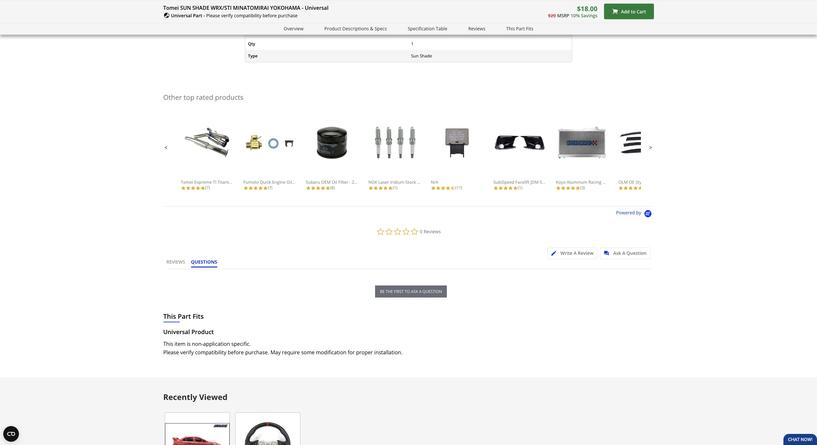 Task type: describe. For each thing, give the bounding box(es) containing it.
the
[[386, 289, 393, 295]]

purchase.
[[245, 349, 269, 356]]

2 style from the left
[[636, 179, 646, 185]]

a for write
[[574, 250, 577, 256]]

add to cart
[[622, 8, 647, 15]]

overview link
[[284, 25, 304, 32]]

3 star image from the left
[[201, 186, 206, 191]]

7 total reviews element for expreme
[[181, 185, 233, 191]]

ask
[[614, 250, 622, 256]]

8 star image from the left
[[326, 186, 331, 191]]

ask a question button
[[601, 248, 651, 259]]

olm oe style rain guards -...
[[619, 179, 677, 185]]

require
[[282, 349, 300, 356]]

5 star image from the left
[[311, 186, 316, 191]]

a for ask
[[623, 250, 626, 256]]

non-
[[192, 341, 203, 348]]

filter
[[339, 179, 349, 185]]

koyo aluminum racing radiator -... link
[[556, 126, 626, 185]]

add
[[622, 8, 630, 15]]

11 star image from the left
[[383, 186, 388, 191]]

1 style from the left
[[540, 179, 550, 185]]

18 star image from the left
[[576, 186, 581, 191]]

question
[[423, 289, 442, 295]]

1 star image from the left
[[186, 186, 191, 191]]

graphic
[[427, 29, 442, 35]]

0 vertical spatial reviews
[[469, 25, 486, 32]]

$18.00
[[578, 4, 598, 13]]

write
[[561, 250, 573, 256]]

ask a question
[[614, 250, 647, 256]]

4 star image from the left
[[249, 186, 253, 191]]

tomei for tomei expreme ti titantium cat-back...
[[181, 179, 193, 185]]

universal for universal product
[[163, 328, 190, 336]]

reviews
[[167, 259, 185, 265]]

purchase
[[278, 12, 298, 19]]

specification table link
[[408, 25, 448, 32]]

tomei for tomei sun shade wrx/sti minatomirai yokohama - universal
[[163, 4, 179, 11]]

quick
[[260, 179, 271, 185]]

ngk laser iridium stock heat range... link
[[369, 126, 444, 185]]

1 horizontal spatial this part fits
[[507, 25, 534, 32]]

6 star image from the left
[[258, 186, 263, 191]]

may
[[271, 349, 281, 356]]

4 star image from the left
[[306, 186, 311, 191]]

2 vertical spatial part
[[178, 312, 191, 321]]

13 star image from the left
[[514, 186, 518, 191]]

7 star image from the left
[[263, 186, 268, 191]]

rain
[[647, 179, 655, 185]]

product descriptions & specs link
[[325, 25, 387, 32]]

16 star image from the left
[[571, 186, 576, 191]]

universal product
[[163, 328, 214, 336]]

15 star image from the left
[[446, 186, 451, 191]]

2 star image from the left
[[196, 186, 201, 191]]

- right yokohama
[[302, 4, 304, 11]]

2 horizontal spatial part
[[517, 25, 525, 32]]

dialog image
[[605, 251, 613, 256]]

12 star image from the left
[[504, 186, 509, 191]]

13 star image from the left
[[431, 186, 436, 191]]

(7) for expreme
[[206, 185, 210, 191]]

sun
[[412, 53, 419, 59]]

questions
[[191, 259, 217, 265]]

(7) for quick
[[268, 185, 273, 191]]

recently viewed
[[163, 392, 228, 403]]

be the first to ask a question button
[[375, 286, 447, 298]]

some
[[302, 349, 315, 356]]

14 star image from the left
[[436, 186, 441, 191]]

n/a link
[[431, 126, 484, 185]]

0 reviews
[[420, 229, 441, 235]]

sun
[[180, 4, 191, 11]]

universal for universal part - please verify compatibility before purchase
[[171, 12, 192, 19]]

shade
[[420, 53, 432, 59]]

picture of gcs 2015 wrx toy car-red - 2015+ wrx / 2015+ sti image
[[165, 413, 230, 445]]

question
[[627, 250, 647, 256]]

subispeed
[[494, 179, 515, 185]]

subispeed facelift jdm style drl +...
[[494, 179, 566, 185]]

open widget image
[[3, 426, 19, 442]]

shade
[[193, 4, 210, 11]]

17 star image from the left
[[566, 186, 571, 191]]

oe
[[630, 179, 635, 185]]

a
[[419, 289, 422, 295]]

other
[[163, 93, 182, 102]]

back...
[[246, 179, 258, 185]]

item
[[175, 341, 186, 348]]

(11)
[[456, 185, 463, 191]]

3 total reviews element for style
[[619, 185, 671, 191]]

qty
[[248, 41, 255, 47]]

reviews link
[[469, 25, 486, 32]]

0 vertical spatial this
[[507, 25, 515, 32]]

wrx/sti
[[211, 4, 232, 11]]

titantium
[[218, 179, 237, 185]]

guards
[[657, 179, 671, 185]]

subaru oem oil filter - 2015+ wrx link
[[306, 126, 374, 185]]

12 star image from the left
[[388, 186, 393, 191]]

6 star image from the left
[[316, 186, 321, 191]]

white
[[412, 29, 423, 35]]

oem
[[322, 179, 331, 185]]

ask
[[411, 289, 418, 295]]

ngk laser iridium stock heat range...
[[369, 179, 444, 185]]

n/a
[[431, 179, 439, 185]]

subispeed facelift jdm style drl +... link
[[494, 126, 566, 185]]

0 horizontal spatial fits
[[193, 312, 204, 321]]

savings
[[582, 12, 598, 19]]

11 star image from the left
[[499, 186, 504, 191]]

write a review button
[[548, 248, 598, 259]]

koyo
[[556, 179, 566, 185]]

&
[[370, 25, 374, 32]]

before inside this item is non-application specific. please verify compatibility before purchase. may require some modification for proper installation.
[[228, 349, 244, 356]]

15 star image from the left
[[561, 186, 566, 191]]

this inside this item is non-application specific. please verify compatibility before purchase. may require some modification for proper installation.
[[163, 341, 173, 348]]

color
[[248, 29, 259, 35]]

9 star image from the left
[[441, 186, 446, 191]]

(1) for facelift
[[518, 185, 523, 191]]

0 vertical spatial compatibility
[[234, 12, 262, 19]]

please inside this item is non-application specific. please verify compatibility before purchase. may require some modification for proper installation.
[[163, 349, 179, 356]]

0 vertical spatial part
[[193, 12, 202, 19]]

this item is non-application specific. please verify compatibility before purchase. may require some modification for proper installation.
[[163, 341, 403, 356]]

1 horizontal spatial to
[[632, 8, 636, 15]]

+...
[[560, 179, 566, 185]]

facelift
[[516, 179, 530, 185]]

other top rated products
[[163, 93, 244, 102]]

- down shade
[[204, 12, 205, 19]]

2 star image from the left
[[191, 186, 196, 191]]

aluminum
[[567, 179, 588, 185]]

0 horizontal spatial reviews
[[424, 229, 441, 235]]

- right radiator
[[621, 179, 622, 185]]

tomei expreme ti titantium cat-back...
[[181, 179, 258, 185]]

specification
[[408, 25, 435, 32]]

viewed
[[199, 392, 228, 403]]

tomei sun shade wrx/sti minatomirai yokohama - universal
[[163, 4, 329, 11]]



Task type: locate. For each thing, give the bounding box(es) containing it.
valve...
[[305, 179, 319, 185]]

1 total reviews element
[[369, 185, 421, 191], [494, 185, 546, 191]]

koyo aluminum racing radiator -...
[[556, 179, 626, 185]]

laser
[[379, 179, 389, 185]]

3 total reviews element for racing
[[556, 185, 609, 191]]

fits
[[527, 25, 534, 32], [193, 312, 204, 321]]

3 star image from the left
[[244, 186, 249, 191]]

1 ... from the left
[[622, 179, 626, 185]]

oil left drain
[[287, 179, 292, 185]]

subaru oem oil filter - 2015+ wrx
[[306, 179, 374, 185]]

before down specific.
[[228, 349, 244, 356]]

0 horizontal spatial oil
[[287, 179, 292, 185]]

product
[[325, 25, 342, 32], [192, 328, 214, 336]]

0 vertical spatial fits
[[527, 25, 534, 32]]

range...
[[428, 179, 444, 185]]

0 vertical spatial please
[[206, 12, 220, 19]]

1 horizontal spatial reviews
[[469, 25, 486, 32]]

0 horizontal spatial (1)
[[393, 185, 398, 191]]

- right the filter
[[350, 179, 351, 185]]

yokohama
[[270, 4, 301, 11]]

21 star image from the left
[[639, 186, 644, 191]]

1 vertical spatial before
[[228, 349, 244, 356]]

tomei
[[163, 4, 179, 11], [181, 179, 193, 185]]

1 horizontal spatial 1 total reviews element
[[494, 185, 546, 191]]

cart
[[637, 8, 647, 15]]

0 horizontal spatial 3 total reviews element
[[556, 185, 609, 191]]

fumoto quick engine oil drain valve... link
[[244, 126, 319, 185]]

top
[[184, 93, 195, 102]]

half star image
[[451, 186, 456, 191]]

1 vertical spatial universal
[[171, 12, 192, 19]]

modification
[[316, 349, 347, 356]]

universal
[[305, 4, 329, 11], [171, 12, 192, 19], [163, 328, 190, 336]]

compatibility down the tomei sun shade wrx/sti minatomirai yokohama - universal
[[234, 12, 262, 19]]

1 vertical spatial product
[[192, 328, 214, 336]]

this part fits
[[507, 25, 534, 32], [163, 312, 204, 321]]

2 a from the left
[[623, 250, 626, 256]]

1 horizontal spatial style
[[636, 179, 646, 185]]

1 vertical spatial reviews
[[424, 229, 441, 235]]

oil right oem at the top left
[[332, 179, 338, 185]]

10 star image from the left
[[379, 186, 383, 191]]

1 vertical spatial please
[[163, 349, 179, 356]]

... left oe
[[622, 179, 626, 185]]

1 horizontal spatial product
[[325, 25, 342, 32]]

2 vertical spatial universal
[[163, 328, 190, 336]]

0 horizontal spatial (7)
[[206, 185, 210, 191]]

0 horizontal spatial product
[[192, 328, 214, 336]]

(7) left ti
[[206, 185, 210, 191]]

olm oe style rain guards -... link
[[619, 126, 677, 185]]

compatibility inside this item is non-application specific. please verify compatibility before purchase. may require some modification for proper installation.
[[195, 349, 227, 356]]

star image
[[181, 186, 186, 191], [191, 186, 196, 191], [244, 186, 249, 191], [249, 186, 253, 191], [253, 186, 258, 191], [258, 186, 263, 191], [263, 186, 268, 191], [369, 186, 374, 191], [374, 186, 379, 191], [379, 186, 383, 191], [383, 186, 388, 191], [388, 186, 393, 191], [431, 186, 436, 191], [436, 186, 441, 191], [446, 186, 451, 191], [509, 186, 514, 191], [566, 186, 571, 191], [576, 186, 581, 191], [619, 186, 624, 191], [634, 186, 639, 191], [639, 186, 644, 191]]

verify inside this item is non-application specific. please verify compatibility before purchase. may require some modification for proper installation.
[[180, 349, 194, 356]]

3 total reviews element containing (3)
[[556, 185, 609, 191]]

picture of factionfab steering wheel - carbon/leather - 2022-2024 subaru wrx image
[[235, 413, 301, 445]]

0 horizontal spatial to
[[405, 289, 410, 295]]

(7) right back...
[[268, 185, 273, 191]]

1 horizontal spatial compatibility
[[234, 12, 262, 19]]

1 vertical spatial to
[[405, 289, 410, 295]]

(1) left jdm
[[518, 185, 523, 191]]

1 total reviews element for laser
[[369, 185, 421, 191]]

7 total reviews element for quick
[[244, 185, 296, 191]]

1 horizontal spatial 3 total reviews element
[[619, 185, 671, 191]]

1 vertical spatial tomei
[[181, 179, 193, 185]]

ti
[[213, 179, 217, 185]]

0 horizontal spatial compatibility
[[195, 349, 227, 356]]

2015+
[[352, 179, 364, 185]]

2 vertical spatial this
[[163, 341, 173, 348]]

star image
[[186, 186, 191, 191], [196, 186, 201, 191], [201, 186, 206, 191], [306, 186, 311, 191], [311, 186, 316, 191], [316, 186, 321, 191], [321, 186, 326, 191], [326, 186, 331, 191], [441, 186, 446, 191], [494, 186, 499, 191], [499, 186, 504, 191], [504, 186, 509, 191], [514, 186, 518, 191], [556, 186, 561, 191], [561, 186, 566, 191], [571, 186, 576, 191], [624, 186, 629, 191], [629, 186, 634, 191]]

review
[[578, 250, 594, 256]]

minatomirai
[[233, 4, 269, 11]]

2 (1) from the left
[[518, 185, 523, 191]]

0 horizontal spatial ...
[[622, 179, 626, 185]]

1 total reviews element for facelift
[[494, 185, 546, 191]]

20 star image from the left
[[634, 186, 639, 191]]

tomei left the sun
[[163, 4, 179, 11]]

1 vertical spatial fits
[[193, 312, 204, 321]]

installation.
[[375, 349, 403, 356]]

universal up item on the bottom of the page
[[163, 328, 190, 336]]

1 oil from the left
[[287, 179, 292, 185]]

is
[[187, 341, 191, 348]]

proper
[[357, 349, 373, 356]]

table
[[436, 25, 448, 32]]

0 horizontal spatial this part fits
[[163, 312, 204, 321]]

1 horizontal spatial before
[[263, 12, 277, 19]]

product up non-
[[192, 328, 214, 336]]

product left the descriptions on the left top of page
[[325, 25, 342, 32]]

16 star image from the left
[[509, 186, 514, 191]]

0 vertical spatial to
[[632, 8, 636, 15]]

1 horizontal spatial 7 total reviews element
[[244, 185, 296, 191]]

radiator
[[603, 179, 620, 185]]

0 vertical spatial tomei
[[163, 4, 179, 11]]

compatibility
[[234, 12, 262, 19], [195, 349, 227, 356]]

a right write
[[574, 250, 577, 256]]

specs
[[375, 25, 387, 32]]

0
[[420, 229, 423, 235]]

universal right yokohama
[[305, 4, 329, 11]]

sun shade
[[412, 53, 432, 59]]

1 horizontal spatial fits
[[527, 25, 534, 32]]

to
[[632, 8, 636, 15], [405, 289, 410, 295]]

(1) right the laser
[[393, 185, 398, 191]]

overview
[[284, 25, 304, 32]]

1 horizontal spatial oil
[[332, 179, 338, 185]]

1 horizontal spatial verify
[[221, 12, 233, 19]]

to left ask in the bottom right of the page
[[405, 289, 410, 295]]

ngk
[[369, 179, 378, 185]]

2 oil from the left
[[332, 179, 338, 185]]

drl
[[551, 179, 559, 185]]

be
[[380, 289, 385, 295]]

fumoto quick engine oil drain valve...
[[244, 179, 319, 185]]

(8)
[[331, 185, 335, 191]]

style right oe
[[636, 179, 646, 185]]

write no frame image
[[552, 251, 560, 256]]

this part fits link
[[507, 25, 534, 32]]

tomei expreme ti titantium cat-back... link
[[181, 126, 258, 185]]

1 (7) from the left
[[206, 185, 210, 191]]

first
[[394, 289, 404, 295]]

11 total reviews element
[[431, 185, 484, 191]]

style left drl
[[540, 179, 550, 185]]

2 3 total reviews element from the left
[[619, 185, 671, 191]]

14 star image from the left
[[556, 186, 561, 191]]

1 (1) from the left
[[393, 185, 398, 191]]

0 horizontal spatial part
[[178, 312, 191, 321]]

1 horizontal spatial please
[[206, 12, 220, 19]]

7 total reviews element
[[181, 185, 233, 191], [244, 185, 296, 191]]

1 vertical spatial compatibility
[[195, 349, 227, 356]]

compatibility down application
[[195, 349, 227, 356]]

be the first to ask a question
[[380, 289, 442, 295]]

specific.
[[232, 341, 251, 348]]

a inside write a review dropdown button
[[574, 250, 577, 256]]

0 vertical spatial universal
[[305, 4, 329, 11]]

universal down the sun
[[171, 12, 192, 19]]

wrx
[[365, 179, 374, 185]]

0 horizontal spatial please
[[163, 349, 179, 356]]

1 vertical spatial verify
[[180, 349, 194, 356]]

by
[[637, 210, 642, 216]]

18 star image from the left
[[629, 186, 634, 191]]

17 star image from the left
[[624, 186, 629, 191]]

1 vertical spatial part
[[517, 25, 525, 32]]

0 horizontal spatial 1 total reviews element
[[369, 185, 421, 191]]

msrp
[[558, 12, 570, 19]]

8 star image from the left
[[369, 186, 374, 191]]

style
[[540, 179, 550, 185], [636, 179, 646, 185]]

- right guards
[[672, 179, 673, 185]]

powered
[[617, 210, 636, 216]]

application
[[203, 341, 230, 348]]

0 horizontal spatial style
[[540, 179, 550, 185]]

/
[[424, 29, 426, 35]]

10 star image from the left
[[494, 186, 499, 191]]

1 horizontal spatial ...
[[673, 179, 677, 185]]

1 a from the left
[[574, 250, 577, 256]]

1 horizontal spatial a
[[623, 250, 626, 256]]

0 horizontal spatial before
[[228, 349, 244, 356]]

reviews
[[469, 25, 486, 32], [424, 229, 441, 235]]

engine
[[272, 179, 286, 185]]

2 7 total reviews element from the left
[[244, 185, 296, 191]]

9 star image from the left
[[374, 186, 379, 191]]

to right add
[[632, 8, 636, 15]]

0 horizontal spatial tomei
[[163, 4, 179, 11]]

verify down is in the bottom left of the page
[[180, 349, 194, 356]]

1 3 total reviews element from the left
[[556, 185, 609, 191]]

a inside ask a question dropdown button
[[623, 250, 626, 256]]

0 vertical spatial this part fits
[[507, 25, 534, 32]]

(7)
[[206, 185, 210, 191], [268, 185, 273, 191]]

7 star image from the left
[[321, 186, 326, 191]]

1 1 total reviews element from the left
[[369, 185, 421, 191]]

19 star image from the left
[[619, 186, 624, 191]]

a
[[574, 250, 577, 256], [623, 250, 626, 256]]

0 horizontal spatial a
[[574, 250, 577, 256]]

this
[[507, 25, 515, 32], [163, 312, 176, 321], [163, 341, 173, 348]]

racing
[[589, 179, 602, 185]]

subaru
[[306, 179, 320, 185]]

powered by
[[617, 210, 643, 216]]

2 ... from the left
[[673, 179, 677, 185]]

1 7 total reviews element from the left
[[181, 185, 233, 191]]

add to cart button
[[605, 4, 655, 19]]

8 total reviews element
[[306, 185, 358, 191]]

drain
[[293, 179, 304, 185]]

3 total reviews element
[[556, 185, 609, 191], [619, 185, 671, 191]]

0 vertical spatial verify
[[221, 12, 233, 19]]

0 vertical spatial product
[[325, 25, 342, 32]]

tab list
[[167, 259, 223, 269]]

1 horizontal spatial (1)
[[518, 185, 523, 191]]

product descriptions & specs
[[325, 25, 387, 32]]

0 horizontal spatial verify
[[180, 349, 194, 356]]

heat
[[418, 179, 427, 185]]

... right guards
[[673, 179, 677, 185]]

1 vertical spatial this part fits
[[163, 312, 204, 321]]

please down wrx/sti
[[206, 12, 220, 19]]

1 vertical spatial this
[[163, 312, 176, 321]]

tab list containing reviews
[[167, 259, 223, 269]]

tomei left expreme
[[181, 179, 193, 185]]

1 horizontal spatial (7)
[[268, 185, 273, 191]]

please down item on the bottom of the page
[[163, 349, 179, 356]]

verify down wrx/sti
[[221, 12, 233, 19]]

1 horizontal spatial part
[[193, 12, 202, 19]]

write a review
[[561, 250, 594, 256]]

0 horizontal spatial 7 total reviews element
[[181, 185, 233, 191]]

rated
[[196, 93, 213, 102]]

type
[[248, 53, 258, 59]]

white / graphic
[[412, 29, 442, 35]]

2 (7) from the left
[[268, 185, 273, 191]]

stock
[[406, 179, 417, 185]]

2 1 total reviews element from the left
[[494, 185, 546, 191]]

5 star image from the left
[[253, 186, 258, 191]]

0 vertical spatial before
[[263, 12, 277, 19]]

1 horizontal spatial tomei
[[181, 179, 193, 185]]

please
[[206, 12, 220, 19], [163, 349, 179, 356]]

(1) for laser
[[393, 185, 398, 191]]

a right ask
[[623, 250, 626, 256]]

before down yokohama
[[263, 12, 277, 19]]

descriptions
[[343, 25, 369, 32]]

1 star image from the left
[[181, 186, 186, 191]]



Task type: vqa. For each thing, say whether or not it's contained in the screenshot.
Shop Now Shop
no



